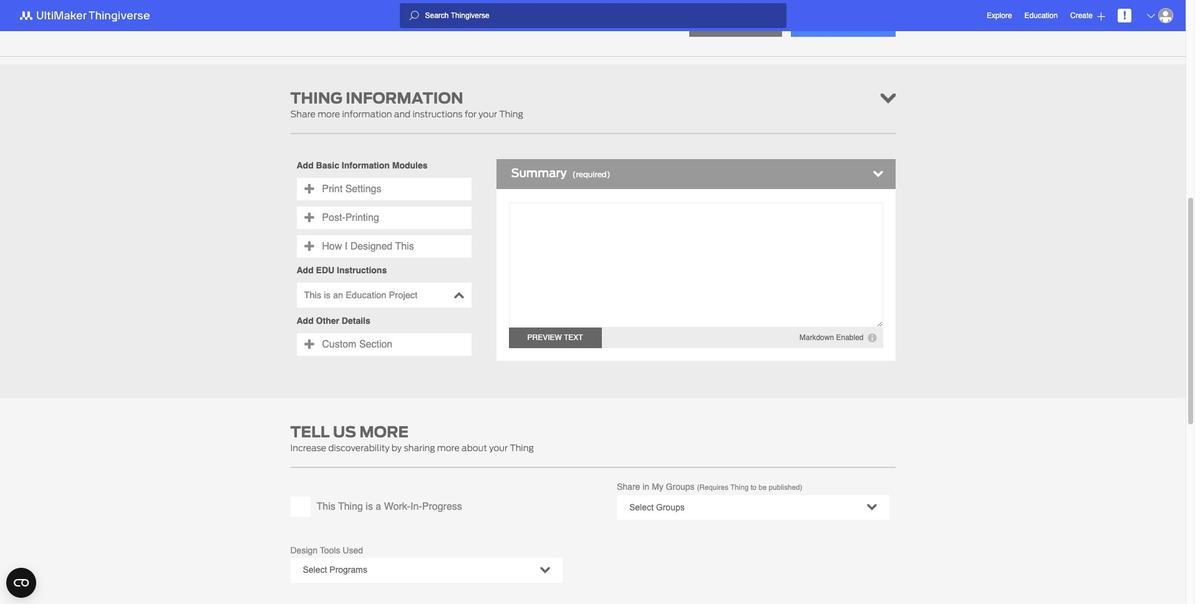 Task type: locate. For each thing, give the bounding box(es) containing it.
add edu instructions
[[297, 265, 387, 275]]

0 horizontal spatial share
[[290, 109, 316, 119]]

preview text button
[[509, 328, 602, 348]]

add basic information modules
[[297, 161, 428, 171]]

add for add basic information modules
[[297, 161, 314, 171]]

used
[[343, 545, 363, 555]]

save & view
[[708, 19, 764, 29]]

a
[[378, 11, 390, 32], [376, 501, 381, 512]]

more inside tell us more increase discoverability by sharing more about your thing
[[437, 443, 460, 453]]

how
[[322, 241, 342, 252]]

create button
[[1071, 5, 1106, 26]]

1 vertical spatial this
[[304, 290, 321, 300]]

preview
[[528, 333, 562, 342]]

design
[[290, 545, 318, 555]]

add left basic
[[297, 161, 314, 171]]

this up the design tools used
[[317, 501, 336, 512]]

open widget image
[[6, 568, 36, 598]]

1 horizontal spatial is
[[366, 501, 373, 512]]

save & view button
[[690, 12, 783, 37]]

more left about
[[437, 443, 460, 453]]

share inside thing information share more information and instructions for your thing
[[290, 109, 316, 119]]

publish thing
[[810, 19, 877, 29]]

section
[[359, 339, 393, 350]]

is left an
[[324, 290, 331, 300]]

1 add from the top
[[297, 161, 314, 171]]

1 vertical spatial your
[[489, 443, 508, 453]]

this
[[395, 241, 414, 252], [304, 290, 321, 300], [317, 501, 336, 512]]

1 vertical spatial more
[[437, 443, 460, 453]]

tell
[[290, 421, 330, 443]]

creating
[[290, 11, 375, 32]]

markdown enabled
[[800, 333, 864, 342]]

this for this thing is a work-in-progress
[[317, 501, 336, 512]]

0 vertical spatial more
[[318, 109, 340, 119]]

a left new
[[378, 11, 390, 32]]

this right designed
[[395, 241, 414, 252]]

instructions
[[337, 265, 387, 275]]

education down instructions
[[346, 290, 387, 300]]

information
[[346, 88, 464, 109], [342, 161, 390, 171]]

0 vertical spatial share
[[290, 109, 316, 119]]

text
[[564, 333, 583, 342]]

settings
[[345, 184, 382, 195]]

0 horizontal spatial more
[[318, 109, 340, 119]]

0 horizontal spatial education
[[346, 290, 387, 300]]

your right for
[[479, 109, 497, 119]]

post-
[[322, 212, 345, 224]]

add left edu
[[297, 265, 314, 275]]

view
[[742, 19, 764, 29]]

Search Thingiverse text field
[[419, 11, 787, 21]]

is
[[324, 290, 331, 300], [366, 501, 373, 512]]

0 vertical spatial information
[[346, 88, 464, 109]]

2 vertical spatial add
[[297, 316, 314, 326]]

markdown
[[800, 333, 834, 342]]

3 add from the top
[[297, 316, 314, 326]]

2 add from the top
[[297, 265, 314, 275]]

thing inside tell us more increase discoverability by sharing more about your thing
[[510, 443, 534, 453]]

thing inside share in my groups (requires thing to be published)
[[731, 483, 749, 492]]

tools
[[320, 545, 340, 555]]

your
[[479, 109, 497, 119], [489, 443, 508, 453]]

2 vertical spatial this
[[317, 501, 336, 512]]

more left information in the left top of the page
[[318, 109, 340, 119]]

add other details
[[297, 316, 371, 326]]

1 horizontal spatial more
[[437, 443, 460, 453]]

groups
[[666, 482, 695, 492]]

more
[[318, 109, 340, 119], [437, 443, 460, 453]]

1 vertical spatial information
[[342, 161, 390, 171]]

1 vertical spatial add
[[297, 265, 314, 275]]

an
[[333, 290, 343, 300]]

0 vertical spatial this
[[395, 241, 414, 252]]

and
[[394, 109, 411, 119]]

1 horizontal spatial education
[[1025, 11, 1058, 20]]

education
[[1025, 11, 1058, 20], [346, 290, 387, 300]]

edu
[[316, 265, 335, 275]]

0 horizontal spatial is
[[324, 290, 331, 300]]

is left work-
[[366, 501, 373, 512]]

add
[[297, 161, 314, 171], [297, 265, 314, 275], [297, 316, 314, 326]]

0 vertical spatial your
[[479, 109, 497, 119]]

basic
[[316, 161, 339, 171]]

education link
[[1025, 9, 1058, 22]]

explore button
[[987, 5, 1013, 26]]

cancel link
[[651, 21, 683, 29]]

other
[[316, 316, 339, 326]]

None text field
[[509, 203, 883, 328]]

my
[[652, 482, 664, 492]]

0 vertical spatial a
[[378, 11, 390, 32]]

0 vertical spatial is
[[324, 290, 331, 300]]

0 vertical spatial add
[[297, 161, 314, 171]]

add left other
[[297, 316, 314, 326]]

tell us more increase discoverability by sharing more about your thing
[[290, 421, 534, 453]]

0 vertical spatial education
[[1025, 11, 1058, 20]]

print
[[322, 184, 343, 195]]

a left work-
[[376, 501, 381, 512]]

&
[[733, 19, 739, 29]]

progress
[[422, 501, 462, 512]]

1 vertical spatial a
[[376, 501, 381, 512]]

discoverability
[[328, 443, 390, 453]]

this left an
[[304, 290, 321, 300]]

education left create
[[1025, 11, 1058, 20]]

thing
[[435, 11, 487, 32], [850, 19, 877, 29], [290, 88, 343, 109], [499, 109, 523, 119], [510, 443, 534, 453], [731, 483, 749, 492], [338, 501, 363, 512]]

1 vertical spatial share
[[617, 482, 640, 492]]

your right about
[[489, 443, 508, 453]]

share
[[290, 109, 316, 119], [617, 482, 640, 492]]

add for add edu instructions
[[297, 265, 314, 275]]



Task type: vqa. For each thing, say whether or not it's contained in the screenshot.
first Collect Thing
no



Task type: describe. For each thing, give the bounding box(es) containing it.
!
[[1123, 9, 1127, 22]]

1 horizontal spatial share
[[617, 482, 640, 492]]

search control image
[[409, 11, 419, 21]]

to
[[751, 483, 757, 492]]

information
[[342, 109, 392, 119]]

sharing
[[404, 443, 435, 453]]

avatar image
[[1159, 8, 1174, 23]]

instructions
[[413, 109, 463, 119]]

more inside thing information share more information and instructions for your thing
[[318, 109, 340, 119]]

be
[[759, 483, 767, 492]]

modules
[[392, 161, 428, 171]]

in
[[643, 482, 650, 492]]

design tools used
[[290, 545, 363, 555]]

new
[[393, 11, 432, 32]]

save
[[708, 19, 731, 29]]

custom section
[[319, 339, 393, 350]]

thing inside button
[[850, 19, 877, 29]]

enabled
[[836, 333, 864, 342]]

creating a new thing
[[290, 11, 487, 32]]

summary
[[511, 165, 569, 182]]

this thing is a work-in-progress
[[317, 501, 462, 512]]

publish thing button
[[792, 12, 896, 37]]

printing
[[345, 212, 379, 224]]

custom
[[322, 339, 357, 350]]

your inside tell us more increase discoverability by sharing more about your thing
[[489, 443, 508, 453]]

us
[[333, 421, 356, 443]]

more
[[360, 421, 409, 443]]

by
[[392, 443, 402, 453]]

1 vertical spatial is
[[366, 501, 373, 512]]

project
[[389, 290, 418, 300]]

publish
[[810, 19, 848, 29]]

! link
[[1118, 9, 1132, 22]]

your inside thing information share more information and instructions for your thing
[[479, 109, 497, 119]]

print settings
[[319, 184, 382, 195]]

i
[[345, 241, 348, 252]]

plusicon image
[[1098, 12, 1106, 20]]

details
[[342, 316, 371, 326]]

increase
[[290, 443, 326, 453]]

this for this is an education project
[[304, 290, 321, 300]]

designed
[[350, 241, 393, 252]]

explore
[[987, 11, 1013, 20]]

for
[[465, 109, 477, 119]]

about
[[462, 443, 487, 453]]

work-
[[384, 501, 411, 512]]

1 vertical spatial education
[[346, 290, 387, 300]]

thing information share more information and instructions for your thing
[[290, 88, 523, 119]]

add for add other details
[[297, 316, 314, 326]]

share in my groups (requires thing to be published)
[[617, 482, 803, 492]]

(requires
[[697, 483, 729, 492]]

cancel
[[651, 21, 683, 29]]

published)
[[769, 483, 803, 492]]

in-
[[411, 501, 422, 512]]

preview text
[[528, 333, 583, 342]]

information inside thing information share more information and instructions for your thing
[[346, 88, 464, 109]]

makerbot logo image
[[12, 8, 165, 23]]

create
[[1071, 11, 1093, 20]]

this is an education project
[[304, 290, 418, 300]]

post-printing
[[319, 212, 379, 224]]

how i designed this
[[319, 241, 414, 252]]



